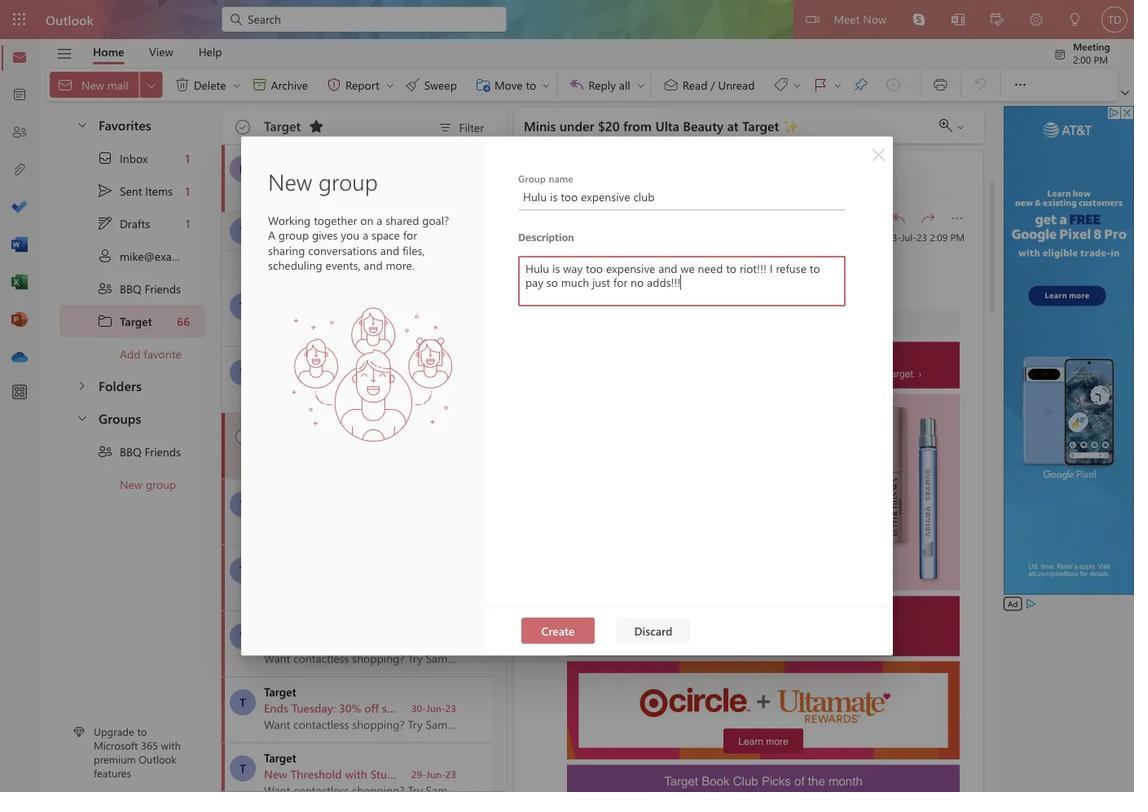 Task type: vqa. For each thing, say whether or not it's contained in the screenshot.
E
yes



Task type: describe. For each thing, give the bounding box(es) containing it.
shared
[[386, 212, 419, 227]]

drafts
[[120, 216, 150, 231]]

 button for favorites
[[68, 109, 95, 139]]

target inside "earn more perks, target circle™ members ! get ultamate rewards benefits when you shop ulta beauty at target."
[[739, 606, 775, 620]]

here
[[536, 169, 561, 184]]

 meeting 2:00 pm
[[1054, 40, 1111, 66]]

move & delete group
[[50, 68, 554, 101]]

beauty left ›
[[842, 368, 873, 379]]

save
[[421, 169, 445, 184]]

family.
[[525, 701, 559, 716]]

scheduling
[[268, 258, 323, 273]]

30%
[[339, 701, 362, 716]]

at inside message list list box
[[442, 437, 452, 452]]

the inside email message element
[[809, 774, 826, 788]]

1 horizontal spatial a
[[377, 212, 383, 227]]

powerpoint image
[[11, 312, 28, 329]]

message list list box
[[222, 145, 561, 792]]

at inside "earn more perks, target circle™ members ! get ultamate rewards benefits when you shop ulta beauty at target."
[[820, 636, 828, 647]]

target inside  target
[[120, 314, 152, 329]]


[[97, 183, 113, 199]]


[[405, 77, 421, 93]]


[[439, 222, 455, 238]]

earn
[[641, 606, 667, 620]]

66
[[177, 314, 190, 329]]

new group document
[[0, 0, 1135, 792]]

 drafts
[[97, 215, 150, 232]]

sweep
[[425, 77, 457, 92]]

help button
[[186, 39, 234, 64]]

jul- for stanley tumblers are back 🚨
[[431, 372, 446, 385]]

 inside favorites tree
[[97, 280, 113, 297]]

create
[[542, 624, 575, 639]]

inbox
[[120, 151, 148, 166]]

super-cool play ideas for ultimate summer fun 😎
[[264, 222, 512, 237]]

jul- for minis under $20 from ulta beauty at target ✨
[[430, 438, 446, 451]]

style
[[460, 701, 484, 716]]

working
[[268, 212, 311, 227]]

 sweep
[[405, 77, 457, 93]]

it
[[509, 169, 516, 184]]

30- for summer
[[412, 702, 426, 715]]

hotel reservations in tecate - save time, book it all here
[[264, 169, 561, 184]]


[[873, 148, 886, 161]]

premium features image
[[73, 727, 85, 738]]

discard button
[[617, 618, 691, 644]]

filter
[[459, 120, 484, 135]]

1 horizontal spatial $20
[[598, 116, 620, 134]]

 tree item
[[60, 240, 221, 272]]

06-
[[416, 372, 431, 385]]

ultamate
[[697, 624, 736, 636]]

reservations
[[296, 169, 361, 184]]

 bbq friends inside favorites tree
[[97, 280, 181, 297]]

2 target image from the top
[[230, 294, 256, 320]]

select for hearth
[[339, 635, 369, 650]]

new for working
[[268, 166, 313, 196]]

with inside upgrade to microsoft 365 with premium outlook features
[[161, 739, 181, 753]]

 tree item
[[60, 142, 205, 174]]

sent
[[120, 183, 142, 198]]

working together on a shared goal? a group gives you a space for sharing conversations and files, scheduling events, and more.
[[268, 212, 449, 273]]

threshold
[[291, 767, 342, 782]]

outlook inside upgrade to microsoft 365 with premium outlook features
[[139, 752, 177, 767]]

ideas
[[346, 222, 372, 237]]

target up ends on the bottom
[[264, 684, 297, 700]]

select for summer
[[382, 701, 412, 716]]

people image
[[11, 125, 28, 141]]

here.
[[381, 305, 406, 320]]

when
[[698, 636, 721, 647]]

of
[[795, 774, 805, 788]]


[[891, 210, 907, 226]]

time,
[[448, 169, 476, 184]]

at down unread on the top of the page
[[728, 116, 739, 134]]

your
[[264, 305, 287, 320]]

and down super-cool play ideas for ultimate summer fun 😎
[[381, 243, 400, 258]]

new group inside document
[[268, 166, 378, 196]]

0 vertical spatial target.
[[887, 368, 916, 379]]

t button
[[525, 211, 558, 244]]

email?
[[646, 166, 679, 181]]

studio
[[371, 767, 404, 782]]

1  tree item from the top
[[60, 272, 205, 305]]

sharing
[[268, 243, 305, 258]]

jun- for summer
[[426, 702, 446, 715]]

0 horizontal spatial is
[[370, 305, 378, 320]]

pm inside email message element
[[951, 230, 965, 243]]

read
[[683, 77, 708, 92]]

email message element
[[514, 150, 984, 792]]

left-rail-appbar navigation
[[3, 39, 36, 377]]

🚨
[[396, 371, 408, 386]]

ad inside message list list box
[[353, 305, 367, 320]]

 button
[[845, 72, 878, 98]]

✨ inside message list list box
[[491, 437, 502, 452]]

target inside target 
[[264, 117, 301, 134]]

0 vertical spatial from
[[624, 116, 652, 134]]

1 vertical spatial summer
[[415, 701, 457, 716]]

add favorite tree item
[[60, 338, 205, 370]]

more for learn
[[767, 735, 789, 747]]

23 for ends tuesday: 30% off select summer style for the family.
[[446, 702, 457, 715]]

set your advertising preferences image
[[1025, 598, 1038, 611]]

outlook banner
[[0, 0, 1135, 39]]

1 horizontal spatial ad
[[1009, 598, 1019, 609]]

0 vertical spatial under
[[560, 116, 595, 134]]

new for 29-
[[264, 767, 288, 782]]

target down unread on the top of the page
[[743, 116, 780, 134]]

meeting
[[1074, 40, 1111, 53]]

files image
[[11, 162, 28, 179]]

›
[[919, 368, 922, 379]]

2 horizontal spatial for
[[487, 701, 502, 716]]

expedia image
[[230, 156, 256, 182]]

beauty inside message list list box
[[404, 437, 439, 452]]

To: text field
[[567, 229, 853, 244]]

tab list inside new group application
[[81, 39, 235, 64]]

word image
[[11, 237, 28, 254]]

group inside working together on a shared goal? a group gives you a space for sharing conversations and files, scheduling events, and more.
[[279, 227, 309, 243]]

minis
[[774, 368, 797, 379]]

!
[[883, 606, 887, 620]]

03- inside email message element
[[887, 230, 902, 243]]

23 for your new weekly ad is here.
[[446, 306, 457, 319]]

on
[[361, 212, 374, 227]]

from inside message list list box
[[351, 437, 376, 452]]

create button
[[522, 618, 595, 644]]

 mike@example.com
[[97, 248, 221, 264]]

meet now
[[834, 11, 887, 26]]

DescriptionTell people the purpose of your group text field
[[519, 257, 845, 306]]

ultimate
[[392, 222, 433, 237]]

 button
[[48, 40, 81, 68]]

learn more link
[[567, 661, 960, 759]]

select a conversation checkbox for up to 40% off select hearth & hand with magnolia.
[[225, 611, 264, 650]]

items
[[145, 183, 173, 198]]

 tree item
[[60, 207, 205, 240]]

23 for stanley tumblers are back 🚨
[[446, 372, 457, 385]]

 getting too much email?
[[532, 166, 679, 182]]

new group application
[[0, 0, 1135, 792]]

0 vertical spatial minis
[[524, 116, 556, 134]]

more.
[[386, 258, 415, 273]]

new
[[290, 305, 310, 320]]


[[56, 45, 73, 62]]

 filter
[[437, 120, 484, 136]]

much
[[615, 166, 643, 181]]

group name
[[519, 172, 574, 185]]

1 select a conversation checkbox from the top
[[225, 545, 264, 584]]

e
[[240, 161, 246, 176]]

microsoft
[[94, 739, 138, 753]]

target image inside t option
[[230, 690, 256, 716]]

23 for new threshold with studio mcgee is here!
[[446, 768, 457, 781]]

hearth
[[372, 635, 408, 650]]

select a conversation checkbox containing 
[[225, 413, 264, 448]]

30-jun-23
[[412, 702, 457, 715]]

 for favorites
[[76, 118, 89, 131]]

1 for 
[[185, 151, 190, 166]]

calendar image
[[11, 87, 28, 104]]

fun
[[481, 222, 497, 237]]

0 vertical spatial summer
[[437, 222, 478, 237]]


[[308, 118, 325, 135]]

and left more.
[[364, 258, 383, 273]]

3 select a conversation checkbox from the top
[[225, 347, 264, 386]]

friends for first  tree item
[[145, 281, 181, 296]]

outlook inside banner
[[46, 11, 94, 28]]

at left ›
[[876, 368, 884, 379]]

 inside message list list box
[[236, 430, 250, 444]]

target up threshold
[[264, 751, 297, 766]]

23 for minis under $20 from ulta beauty at target ✨
[[446, 438, 457, 451]]

hotel
[[264, 169, 292, 184]]

 for groups
[[76, 411, 89, 424]]

mcgee
[[407, 767, 443, 782]]

month
[[829, 774, 863, 788]]

meet
[[834, 11, 860, 26]]

 tree item
[[60, 305, 205, 338]]

ulta right minis
[[822, 368, 840, 379]]

goal?
[[423, 212, 449, 227]]

space
[[372, 227, 400, 243]]



Task type: locate. For each thing, give the bounding box(es) containing it.
2:00
[[1074, 53, 1092, 66]]

ulta right shop
[[767, 636, 784, 647]]

1 vertical spatial  tree item
[[60, 435, 205, 468]]

new threshold with studio mcgee is here!
[[264, 767, 484, 782]]

1 vertical spatial to
[[137, 725, 147, 739]]

all
[[519, 169, 533, 184]]

0 vertical spatial new
[[268, 166, 313, 196]]

from down are
[[351, 437, 376, 452]]

1 1 from the top
[[185, 151, 190, 166]]

perks,
[[702, 606, 735, 620]]

ulta inside message list list box
[[379, 437, 400, 452]]

1 vertical spatial select a conversation checkbox
[[225, 611, 264, 650]]

is left here.
[[370, 305, 378, 320]]

0 horizontal spatial to
[[137, 725, 147, 739]]

add
[[120, 346, 141, 361]]

2 horizontal spatial from
[[800, 368, 819, 379]]

0 vertical spatial minis under $20 from ulta beauty at target ✨
[[524, 116, 796, 134]]

summer left fun
[[437, 222, 478, 237]]

book
[[479, 169, 506, 184], [702, 774, 730, 788]]

 button
[[863, 141, 889, 168]]

1 vertical spatial is
[[446, 767, 454, 782]]

stanley tumblers are back 🚨
[[264, 371, 408, 386]]

1 vertical spatial the
[[809, 774, 826, 788]]

to right upgrade
[[137, 725, 147, 739]]

0 horizontal spatial $20
[[329, 437, 348, 452]]

jul-
[[902, 230, 917, 243], [431, 306, 446, 319], [431, 372, 446, 385], [430, 438, 446, 451]]

tecate
[[377, 169, 410, 184]]

0 vertical spatial 03-
[[887, 230, 902, 243]]

group down groups tree item
[[146, 477, 176, 492]]

0 horizontal spatial from
[[351, 437, 376, 452]]

more for earn
[[671, 606, 699, 620]]

target.
[[887, 368, 916, 379], [831, 636, 861, 647]]

t inside t popup button
[[538, 220, 545, 235]]

target up rewards
[[739, 606, 775, 620]]

2 friends from the top
[[145, 444, 181, 459]]

 tree item
[[60, 174, 205, 207]]

a right on at the top left of page
[[377, 212, 383, 227]]

groups
[[99, 409, 141, 427]]

bbq inside favorites tree
[[120, 281, 142, 296]]

0 vertical spatial 
[[236, 120, 250, 135]]

select a conversation checkbox for target
[[225, 678, 264, 716]]

Select a conversation checkbox
[[225, 545, 264, 584], [225, 611, 264, 650], [225, 678, 264, 716]]

target
[[743, 116, 780, 134], [264, 117, 301, 134], [120, 314, 152, 329], [264, 354, 295, 369], [455, 437, 488, 452], [739, 606, 775, 620], [264, 684, 297, 700], [264, 751, 297, 766], [665, 774, 699, 788]]

2 1 from the top
[[185, 183, 190, 198]]

-
[[413, 169, 418, 184]]

0 horizontal spatial minis under $20 from ulta beauty at target ✨
[[264, 437, 502, 452]]

0 vertical spatial you
[[341, 227, 360, 243]]

at down 06-jul-23
[[442, 437, 452, 452]]

book inside message list list box
[[479, 169, 506, 184]]

 tree item
[[60, 272, 205, 305], [60, 435, 205, 468]]

more right learn
[[767, 735, 789, 747]]

1 friends from the top
[[145, 281, 181, 296]]

2 select a conversation checkbox from the top
[[225, 281, 264, 320]]

Group name text field
[[523, 186, 841, 206]]

1 for 
[[185, 183, 190, 198]]

excel image
[[11, 275, 28, 291]]

a
[[377, 212, 383, 227], [363, 227, 369, 243]]

select a conversation checkbox down ends on the bottom
[[225, 744, 264, 782]]

0 vertical spatial to
[[282, 635, 293, 650]]

the left family.
[[505, 701, 522, 716]]

1 inside  tree item
[[186, 216, 190, 231]]

😎
[[500, 222, 512, 237]]

ulta down 
[[656, 116, 680, 134]]


[[437, 120, 454, 136]]

0 vertical spatial $20
[[598, 116, 620, 134]]

30- left style
[[412, 702, 426, 715]]

1 horizontal spatial with
[[345, 767, 368, 782]]

0 vertical spatial new group
[[268, 166, 378, 196]]

✨ down tags group
[[783, 116, 796, 134]]


[[97, 215, 113, 232]]

friends for second  tree item from the top
[[145, 444, 181, 459]]

select left hearth
[[339, 635, 369, 650]]

outlook right premium
[[139, 752, 177, 767]]

 target
[[97, 313, 152, 329]]

0 horizontal spatial you
[[341, 227, 360, 243]]

 button
[[886, 205, 912, 231]]

23 left here!
[[446, 768, 457, 781]]

is left here!
[[446, 767, 454, 782]]

 button inside favorites tree item
[[68, 109, 95, 139]]

1 vertical spatial $20
[[329, 437, 348, 452]]

$20 inside message list list box
[[329, 437, 348, 452]]

favorites tree
[[60, 103, 221, 370]]

jul- for your new weekly ad is here.
[[431, 306, 446, 319]]

0 vertical spatial jun-
[[426, 702, 446, 715]]

0 vertical spatial ad
[[353, 305, 367, 320]]

3 target image from the top
[[230, 360, 256, 386]]

discard
[[635, 624, 673, 639]]

benefits
[[661, 636, 695, 647]]

play
[[322, 222, 343, 237]]

 bbq friends down groups tree item
[[97, 444, 181, 460]]

target image left stanley
[[230, 360, 256, 386]]

more inside learn more link
[[767, 735, 789, 747]]

Select all messages checkbox
[[232, 116, 254, 139]]

1 vertical spatial off
[[365, 701, 379, 716]]

0 vertical spatial  button
[[68, 109, 95, 139]]

new group inside tree item
[[120, 477, 176, 492]]

 bbq friends down  'tree item' at top left
[[97, 280, 181, 297]]

1 horizontal spatial select
[[382, 701, 412, 716]]

23 right here.
[[446, 306, 457, 319]]

Select a conversation checkbox
[[225, 413, 264, 448], [225, 479, 264, 518]]

23 down 06-jul-23
[[446, 438, 457, 451]]

minis inside message list list box
[[264, 437, 292, 452]]

1 horizontal spatial you
[[724, 636, 740, 647]]

2 vertical spatial new
[[264, 767, 288, 782]]

off right 30%
[[365, 701, 379, 716]]

ad
[[353, 305, 367, 320], [1009, 598, 1019, 609]]

0 vertical spatial ✨
[[783, 116, 796, 134]]

target. left ›
[[887, 368, 916, 379]]

target down 06-jul-23
[[455, 437, 488, 452]]

shop
[[743, 636, 764, 647]]

jun- left here!
[[426, 768, 446, 781]]

0 vertical spatial with
[[453, 635, 476, 650]]

group inside tree item
[[146, 477, 176, 492]]

1 horizontal spatial the
[[809, 774, 826, 788]]

30- for here.
[[416, 306, 431, 319]]

2 select a conversation checkbox from the top
[[225, 611, 264, 650]]

0 vertical spatial group
[[319, 166, 378, 196]]

new down groups tree item
[[120, 477, 143, 492]]

friends inside favorites tree
[[145, 281, 181, 296]]

0 vertical spatial 
[[97, 280, 113, 297]]

mike@example.com
[[120, 248, 221, 264]]

outlook up  in the top left of the page
[[46, 11, 94, 28]]

1 vertical spatial select
[[382, 701, 412, 716]]

2 jun- from the top
[[426, 768, 446, 781]]

description
[[519, 231, 575, 243]]

jun-
[[426, 702, 446, 715], [426, 768, 446, 781]]

book inside email message element
[[702, 774, 730, 788]]

03- inside message list list box
[[415, 438, 430, 451]]

to for 40%
[[282, 635, 293, 650]]

tab list
[[81, 39, 235, 64]]

with
[[453, 635, 476, 650], [161, 739, 181, 753], [345, 767, 368, 782]]

target image
[[230, 219, 256, 245], [230, 294, 256, 320], [230, 360, 256, 386], [230, 690, 256, 716]]

a left space
[[363, 227, 369, 243]]

1 horizontal spatial is
[[446, 767, 454, 782]]

1 horizontal spatial new group
[[268, 166, 378, 196]]

target. down the members
[[831, 636, 861, 647]]

tumblers
[[303, 371, 348, 386]]

1 horizontal spatial group
[[279, 227, 309, 243]]

2 select a conversation checkbox from the top
[[225, 479, 264, 518]]

1 vertical spatial 03-
[[415, 438, 430, 451]]

the inside message list list box
[[505, 701, 522, 716]]

home
[[93, 44, 124, 59]]

2 vertical spatial 1
[[186, 216, 190, 231]]

Select a conversation checkbox
[[225, 212, 264, 245], [225, 281, 264, 320], [225, 347, 264, 386], [225, 744, 264, 782]]


[[940, 119, 953, 132]]

beauty down 'circle™'
[[787, 636, 818, 647]]

0 horizontal spatial with
[[161, 739, 181, 753]]

archive
[[271, 77, 308, 92]]

group up together
[[319, 166, 378, 196]]

jul- right here.
[[431, 306, 446, 319]]

1 vertical spatial bbq
[[120, 444, 142, 459]]

group
[[319, 166, 378, 196], [279, 227, 309, 243], [146, 477, 176, 492]]


[[97, 248, 113, 264]]

here!
[[457, 767, 484, 782]]

at down 'circle™'
[[820, 636, 828, 647]]

target. inside "earn more perks, target circle™ members ! get ultamate rewards benefits when you shop ulta beauty at target."
[[831, 636, 861, 647]]

1 vertical spatial minis under $20 from ulta beauty at target ✨
[[264, 437, 502, 452]]

view
[[149, 44, 173, 59]]

tuesday:
[[292, 701, 336, 716]]

minis under $20 from ulta beauty at target ✨ down back
[[264, 437, 502, 452]]

new group alert dialog
[[0, 0, 1135, 792]]

3 select a conversation checkbox from the top
[[225, 678, 264, 716]]

$20 down stanley tumblers are back 🚨
[[329, 437, 348, 452]]

ulta
[[656, 116, 680, 134], [822, 368, 840, 379], [379, 437, 400, 452], [767, 636, 784, 647]]

friends down groups tree item
[[145, 444, 181, 459]]

for
[[375, 222, 389, 237], [403, 227, 418, 243], [487, 701, 502, 716]]

bbq up  tree item
[[120, 281, 142, 296]]


[[807, 13, 820, 26]]

with right 365 on the left of page
[[161, 739, 181, 753]]

23 inside email message element
[[917, 230, 928, 243]]

target heading
[[264, 108, 330, 144]]

unread
[[719, 77, 755, 92]]

1 vertical spatial new group
[[120, 477, 176, 492]]

pm
[[1095, 53, 1109, 66], [951, 230, 965, 243]]

0 horizontal spatial book
[[479, 169, 506, 184]]

0 horizontal spatial ad
[[353, 305, 367, 320]]

target right 
[[120, 314, 152, 329]]

for right style
[[487, 701, 502, 716]]

1 vertical spatial under
[[295, 437, 326, 452]]

a
[[268, 227, 276, 243]]

add favorite
[[120, 346, 182, 361]]

&
[[411, 635, 419, 650]]

from right minis
[[800, 368, 819, 379]]

 button for groups
[[68, 403, 95, 433]]

 inside select all messages checkbox
[[236, 120, 250, 135]]

beauty down 06-
[[404, 437, 439, 452]]

2 bbq from the top
[[120, 444, 142, 459]]

summer left style
[[415, 701, 457, 716]]

4 select a conversation checkbox from the top
[[225, 744, 264, 782]]

new up working
[[268, 166, 313, 196]]

0 vertical spatial off
[[322, 635, 336, 650]]

favorites tree item
[[60, 109, 205, 142]]

for inside working together on a shared goal? a group gives you a space for sharing conversations and files, scheduling events, and more.
[[403, 227, 418, 243]]

select a conversation checkbox down your
[[225, 347, 264, 386]]

1 vertical spatial jun-
[[426, 768, 446, 781]]

1 vertical spatial select a conversation checkbox
[[225, 479, 264, 518]]

0 horizontal spatial pm
[[951, 230, 965, 243]]

tab list containing home
[[81, 39, 235, 64]]

 button
[[916, 205, 942, 231]]

hand
[[422, 635, 450, 650]]

with left studio
[[345, 767, 368, 782]]

for right on at the top left of page
[[375, 222, 389, 237]]

pm right 2:09
[[951, 230, 965, 243]]

 left the groups
[[76, 411, 89, 424]]

0 horizontal spatial more
[[671, 606, 699, 620]]

and
[[381, 243, 400, 258], [364, 258, 383, 273]]

 button inside groups tree item
[[68, 403, 95, 433]]

1 target image from the top
[[230, 219, 256, 245]]

target image
[[525, 211, 558, 244], [754, 279, 774, 300], [230, 492, 256, 518], [230, 558, 256, 584], [230, 624, 256, 650], [230, 756, 256, 782]]

0 vertical spatial the
[[505, 701, 522, 716]]

under up getting
[[560, 116, 595, 134]]

0 vertical spatial select
[[339, 635, 369, 650]]

0 vertical spatial bbq
[[120, 281, 142, 296]]

0 horizontal spatial minis
[[264, 437, 292, 452]]

1 select a conversation checkbox from the top
[[225, 212, 264, 245]]

 up 
[[97, 280, 113, 297]]

now
[[864, 11, 887, 26]]

1  from the top
[[97, 280, 113, 297]]

✨ right 03-jul-23
[[491, 437, 502, 452]]


[[97, 150, 113, 166]]

1 bbq from the top
[[120, 281, 142, 296]]

select right 30%
[[382, 701, 412, 716]]

2 vertical spatial select a conversation checkbox
[[225, 678, 264, 716]]

0 horizontal spatial new group
[[120, 477, 176, 492]]

1  bbq friends from the top
[[97, 280, 181, 297]]

target up stanley
[[264, 354, 295, 369]]

new inside document
[[268, 166, 313, 196]]

off for 40%
[[322, 635, 336, 650]]

 button left favorites
[[68, 109, 95, 139]]

mail image
[[11, 50, 28, 66]]

message list section
[[222, 104, 561, 792]]

 right ""
[[956, 122, 966, 132]]

circle™
[[779, 606, 825, 620]]

to right up at the bottom of the page
[[282, 635, 293, 650]]

$20
[[598, 116, 620, 134], [329, 437, 348, 452]]

0 vertical spatial is
[[370, 305, 378, 320]]

1 vertical spatial group
[[279, 227, 309, 243]]

minis from ulta beauty at target. ›
[[771, 368, 922, 379]]

 inbox
[[97, 150, 148, 166]]

0 vertical spatial book
[[479, 169, 506, 184]]

 left favorites
[[76, 118, 89, 131]]


[[532, 166, 548, 182]]

select a conversation checkbox left new
[[225, 281, 264, 320]]

3 1 from the top
[[186, 216, 190, 231]]

1 jun- from the top
[[426, 702, 446, 715]]

view button
[[137, 39, 186, 64]]

2  tree item from the top
[[60, 435, 205, 468]]

2  from the top
[[97, 444, 113, 460]]

1 for 
[[186, 216, 190, 231]]

book left club at the right bottom
[[702, 774, 730, 788]]


[[853, 77, 870, 93]]

1 right inbox
[[185, 151, 190, 166]]

0 horizontal spatial a
[[363, 227, 369, 243]]

1 horizontal spatial target.
[[887, 368, 916, 379]]

 button left the groups
[[68, 403, 95, 433]]

1 horizontal spatial minis
[[524, 116, 556, 134]]

conversations
[[308, 243, 378, 258]]

 inside favorites tree item
[[76, 118, 89, 131]]

are
[[351, 371, 367, 386]]

30-jul-23
[[416, 306, 457, 319]]

more apps image
[[11, 385, 28, 401]]

 down the groups
[[97, 444, 113, 460]]

more up get
[[671, 606, 699, 620]]

0 vertical spatial select a conversation checkbox
[[225, 545, 264, 584]]

1 horizontal spatial off
[[365, 701, 379, 716]]

group right a
[[279, 227, 309, 243]]

jul- down 
[[902, 230, 917, 243]]

29-
[[412, 768, 426, 781]]

23 left 2:09
[[917, 230, 928, 243]]

1 horizontal spatial to
[[282, 635, 293, 650]]


[[76, 118, 89, 131], [956, 122, 966, 132], [76, 411, 89, 424]]

1 vertical spatial ✨
[[491, 437, 502, 452]]

2  from the top
[[236, 430, 250, 444]]

target image left your
[[230, 294, 256, 320]]

0 vertical spatial outlook
[[46, 11, 94, 28]]

 inside  
[[956, 122, 966, 132]]

upgrade to microsoft 365 with premium outlook features
[[94, 725, 181, 780]]

0 horizontal spatial select
[[339, 635, 369, 650]]

ad right weekly
[[353, 305, 367, 320]]

minis up 
[[524, 116, 556, 134]]

new inside message list list box
[[264, 767, 288, 782]]

you inside "earn more perks, target circle™ members ! get ultamate rewards benefits when you shop ulta beauty at target."
[[724, 636, 740, 647]]

from inside email message element
[[800, 368, 819, 379]]

23
[[917, 230, 928, 243], [446, 306, 457, 319], [446, 372, 457, 385], [446, 438, 457, 451], [446, 702, 457, 715], [446, 768, 457, 781]]

2 vertical spatial with
[[345, 767, 368, 782]]

2 horizontal spatial group
[[319, 166, 378, 196]]

2  button from the top
[[68, 403, 95, 433]]

0 horizontal spatial for
[[375, 222, 389, 237]]

target image left ends on the bottom
[[230, 690, 256, 716]]


[[237, 120, 250, 133]]

1 vertical spatial outlook
[[139, 752, 177, 767]]

1 vertical spatial 
[[97, 444, 113, 460]]

1 inside  tree item
[[185, 183, 190, 198]]

features
[[94, 766, 131, 780]]

1 vertical spatial 
[[236, 430, 250, 444]]

1 horizontal spatial more
[[767, 735, 789, 747]]

friends down  mike@example.com at the top left of page
[[145, 281, 181, 296]]

jun- for is
[[426, 768, 446, 781]]

beauty inside "earn more perks, target circle™ members ! get ultamate rewards benefits when you shop ulta beauty at target."
[[787, 636, 818, 647]]

target left club at the right bottom
[[665, 774, 699, 788]]

0 horizontal spatial under
[[295, 437, 326, 452]]

jul- inside email message element
[[902, 230, 917, 243]]

tags group
[[655, 68, 918, 101]]

ad left set your advertising preferences icon
[[1009, 598, 1019, 609]]

03-
[[887, 230, 902, 243], [415, 438, 430, 451]]

select a conversation checkbox containing t
[[225, 479, 264, 518]]

23 left style
[[446, 702, 457, 715]]

 tree item down the groups
[[60, 435, 205, 468]]

to inside upgrade to microsoft 365 with premium outlook features
[[137, 725, 147, 739]]

onedrive image
[[11, 350, 28, 366]]

new group tree item
[[60, 468, 205, 501]]

target image left a
[[230, 219, 256, 245]]

to for microsoft
[[137, 725, 147, 739]]

beauty down the  read / unread
[[684, 116, 724, 134]]

1 select a conversation checkbox from the top
[[225, 413, 264, 448]]

to inside message list list box
[[282, 635, 293, 650]]

1 horizontal spatial for
[[403, 227, 418, 243]]

jun- left style
[[426, 702, 446, 715]]

0 horizontal spatial outlook
[[46, 11, 94, 28]]

1 inside  tree item
[[185, 151, 190, 166]]

you inside working together on a shared goal? a group gives you a space for sharing conversations and files, scheduling events, and more.
[[341, 227, 360, 243]]


[[1054, 48, 1067, 61]]

ulta inside "earn more perks, target circle™ members ! get ultamate rewards benefits when you shop ulta beauty at target."
[[767, 636, 784, 647]]

new inside tree item
[[120, 477, 143, 492]]

1 vertical spatial minis
[[264, 437, 292, 452]]

more inside "earn more perks, target circle™ members ! get ultamate rewards benefits when you shop ulta beauty at target."
[[671, 606, 699, 620]]

jul- right the 🚨
[[431, 372, 446, 385]]

off for 30%
[[365, 701, 379, 716]]

0 vertical spatial select a conversation checkbox
[[225, 413, 264, 448]]

to do image
[[11, 200, 28, 216]]

1 vertical spatial you
[[724, 636, 740, 647]]

mon 03-jul-23 2:09 pm
[[865, 230, 965, 243]]

0 horizontal spatial target.
[[831, 636, 861, 647]]

t inside select a conversation option
[[240, 497, 246, 512]]

$20 up  getting too much email?
[[598, 116, 620, 134]]

1 vertical spatial book
[[702, 774, 730, 788]]

1 right items
[[185, 183, 190, 198]]

 archive
[[252, 77, 308, 93]]

1 vertical spatial  button
[[68, 403, 95, 433]]

gives
[[312, 227, 338, 243]]

new group down groups tree item
[[120, 477, 176, 492]]

2  bbq friends from the top
[[97, 444, 181, 460]]

4 target image from the top
[[230, 690, 256, 716]]

up
[[264, 635, 279, 650]]

groups tree item
[[60, 403, 205, 435]]

 inside groups tree item
[[76, 411, 89, 424]]

minis under $20 from ulta beauty at target ✨ inside message list list box
[[264, 437, 502, 452]]

bbq
[[120, 281, 142, 296], [120, 444, 142, 459]]

1 horizontal spatial ✨
[[783, 116, 796, 134]]

pm right '2:00'
[[1095, 53, 1109, 66]]

ulta left 03-jul-23
[[379, 437, 400, 452]]

super-
[[264, 222, 297, 237]]

1 vertical spatial ad
[[1009, 598, 1019, 609]]

pm inside  meeting 2:00 pm
[[1095, 53, 1109, 66]]

1 vertical spatial  bbq friends
[[97, 444, 181, 460]]

1 up the mike@example.com
[[186, 216, 190, 231]]

1 horizontal spatial minis under $20 from ulta beauty at target ✨
[[524, 116, 796, 134]]

minis down stanley
[[264, 437, 292, 452]]

from up much
[[624, 116, 652, 134]]

with right hand
[[453, 635, 476, 650]]

 sent items
[[97, 183, 173, 199]]

 bbq friends
[[97, 280, 181, 297], [97, 444, 181, 460]]

1  from the top
[[236, 120, 250, 135]]

1  button from the top
[[68, 109, 95, 139]]

under down tumblers
[[295, 437, 326, 452]]

0 vertical spatial pm
[[1095, 53, 1109, 66]]

1 vertical spatial 1
[[185, 183, 190, 198]]

under inside message list list box
[[295, 437, 326, 452]]

1 vertical spatial target.
[[831, 636, 861, 647]]

book left "it" at the top
[[479, 169, 506, 184]]

events,
[[326, 258, 361, 273]]

select a conversation checkbox left a
[[225, 212, 264, 245]]

0 vertical spatial 1
[[185, 151, 190, 166]]



